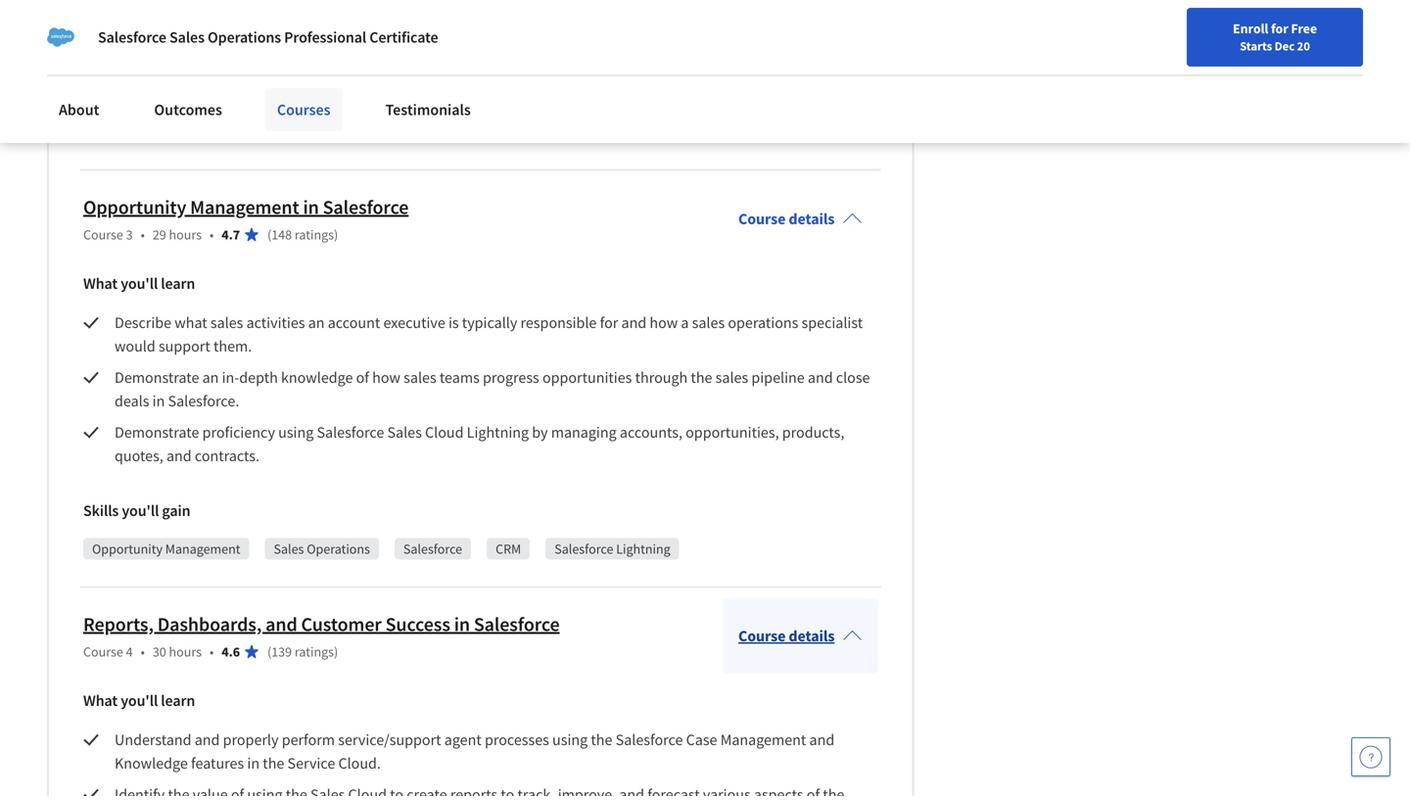 Task type: locate. For each thing, give the bounding box(es) containing it.
what for describe what sales activities an account executive is typically responsible for and how a sales operations specialist would support them.
[[83, 274, 118, 293]]

1 vertical spatial hours
[[169, 643, 202, 661]]

through
[[635, 368, 688, 387]]

quotes,
[[115, 446, 163, 466]]

)
[[334, 226, 338, 243], [334, 643, 338, 661]]

1 vertical spatial (
[[267, 643, 272, 661]]

in right deals
[[152, 391, 165, 411]]

demonstrate inside demonstrate proficiency using salesforce sales cloud lightning by managing accounts, opportunities, products, quotes, and contracts.
[[115, 423, 199, 442]]

salesforce down courses
[[222, 123, 281, 141]]

salesforce inside demonstrate proficiency using salesforce sales cloud lightning by managing accounts, opportunities, products, quotes, and contracts.
[[317, 423, 384, 442]]

0 horizontal spatial using
[[278, 423, 314, 442]]

1 horizontal spatial an
[[308, 313, 325, 333]]

1 vertical spatial an
[[202, 368, 219, 387]]

for right responsible
[[600, 313, 618, 333]]

an
[[308, 313, 325, 333], [202, 368, 219, 387]]

0 horizontal spatial operations
[[208, 27, 281, 47]]

2 gain from the top
[[162, 501, 191, 521]]

starts
[[1240, 38, 1273, 54]]

menu item
[[1036, 20, 1162, 83]]

professional
[[284, 27, 367, 47]]

1 vertical spatial ratings
[[295, 643, 334, 661]]

1 vertical spatial )
[[334, 643, 338, 661]]

agent
[[445, 730, 482, 750]]

1 vertical spatial demonstrate
[[115, 423, 199, 442]]

operations
[[728, 313, 799, 333]]

1 what from the top
[[83, 274, 118, 293]]

(
[[267, 226, 272, 243], [267, 643, 272, 661]]

details
[[789, 209, 835, 229], [789, 626, 835, 646]]

1 vertical spatial what you'll learn
[[83, 691, 195, 711]]

cloud.
[[338, 754, 381, 773]]

features
[[191, 754, 244, 773]]

about
[[59, 100, 99, 120]]

2 skills you'll gain from the top
[[83, 501, 191, 521]]

account
[[328, 313, 380, 333]]

2 skills from the top
[[83, 501, 119, 521]]

an left in-
[[202, 368, 219, 387]]

0 horizontal spatial an
[[202, 368, 219, 387]]

using
[[278, 423, 314, 442], [553, 730, 588, 750]]

the
[[604, 29, 626, 48], [691, 368, 713, 387], [591, 730, 613, 750], [263, 754, 284, 773]]

cloud
[[425, 423, 464, 442]]

using inside 'understand and properly perform service/support agent processes using the salesforce case management and knowledge features in the service cloud.'
[[553, 730, 588, 750]]

in up ( 148 ratings )
[[303, 195, 319, 219]]

and inside demonstrate proficiency using salesforce sales cloud lightning by managing accounts, opportunities, products, quotes, and contracts.
[[167, 446, 192, 466]]

1 vertical spatial course details
[[739, 626, 835, 646]]

0 vertical spatial an
[[308, 313, 325, 333]]

sales inside demonstrate proficiency using salesforce sales cloud lightning by managing accounts, opportunities, products, quotes, and contracts.
[[387, 423, 422, 442]]

for up dec
[[1272, 20, 1289, 37]]

using inside demonstrate proficiency using salesforce sales cloud lightning by managing accounts, opportunities, products, quotes, and contracts.
[[278, 423, 314, 442]]

demonstrate up deals
[[115, 368, 199, 387]]

1 horizontal spatial how
[[650, 313, 678, 333]]

learn
[[161, 274, 195, 293], [161, 691, 195, 711]]

sales
[[211, 313, 243, 333], [692, 313, 725, 333], [404, 368, 437, 387], [716, 368, 749, 387]]

of left the leads.
[[715, 29, 728, 48]]

learn up understand
[[161, 691, 195, 711]]

1 learn from the top
[[161, 274, 195, 293]]

( 139 ratings )
[[267, 643, 338, 661]]

1 horizontal spatial lightning
[[616, 540, 671, 558]]

demonstrate proficiency using salesforce sales cloud lightning by managing accounts, opportunities, products, quotes, and contracts.
[[115, 423, 848, 466]]

hours for dashboards,
[[169, 643, 202, 661]]

operations right data
[[208, 27, 281, 47]]

management up 'dashboards,'
[[165, 540, 241, 558]]

1 vertical spatial operations
[[307, 540, 370, 558]]

2 course details button from the top
[[723, 599, 878, 673]]

import
[[115, 29, 160, 48]]

) right 148
[[334, 226, 338, 243]]

( down opportunity management in salesforce link
[[267, 226, 272, 243]]

how left a
[[650, 313, 678, 333]]

skills down 'quotes,'
[[83, 501, 119, 521]]

opportunities,
[[686, 423, 779, 442]]

ratings down reports, dashboards, and customer success in salesforce
[[295, 643, 334, 661]]

0 vertical spatial what you'll learn
[[83, 274, 195, 293]]

gain up opportunity management
[[162, 501, 191, 521]]

2 demonstrate from the top
[[115, 423, 199, 442]]

the right through
[[691, 368, 713, 387]]

0 vertical spatial lightning
[[467, 423, 529, 442]]

1 gain from the top
[[162, 84, 191, 103]]

1 horizontal spatial for
[[1272, 20, 1289, 37]]

0 vertical spatial using
[[278, 423, 314, 442]]

skills for salesforce
[[83, 84, 119, 103]]

courses link
[[265, 88, 342, 131]]

skills down coursera image
[[83, 84, 119, 103]]

1 skills from the top
[[83, 84, 119, 103]]

what you'll learn up understand
[[83, 691, 195, 711]]

testimonials
[[386, 100, 471, 120]]

30
[[153, 643, 166, 661]]

management for lead management
[[344, 123, 420, 141]]

1 vertical spatial how
[[372, 368, 401, 387]]

0 vertical spatial hours
[[169, 226, 202, 243]]

using right processes
[[553, 730, 588, 750]]

what up describe
[[83, 274, 118, 293]]

1 vertical spatial of
[[356, 368, 369, 387]]

0 horizontal spatial of
[[356, 368, 369, 387]]

ratings right 148
[[295, 226, 334, 243]]

1 hours from the top
[[169, 226, 202, 243]]

1 horizontal spatial of
[[715, 29, 728, 48]]

sales left 'cloud'
[[387, 423, 422, 442]]

salesforce sales operations professional certificate
[[98, 27, 438, 47]]

( right 4.6 at the bottom left
[[267, 643, 272, 661]]

demonstrate inside demonstrate an in-depth knowledge of how sales teams progress opportunities through the sales pipeline and close deals in salesforce.
[[115, 368, 199, 387]]

0 vertical spatial what
[[83, 274, 118, 293]]

operations up the customer
[[307, 540, 370, 558]]

1 vertical spatial sales
[[387, 423, 422, 442]]

salesforce down knowledge
[[317, 423, 384, 442]]

0 vertical spatial opportunity
[[83, 195, 186, 219]]

0 vertical spatial course details button
[[723, 182, 878, 256]]

0 vertical spatial )
[[334, 226, 338, 243]]

describe what sales activities an account executive is typically responsible for and how a sales operations specialist would support them.
[[115, 313, 866, 356]]

management for opportunity management in salesforce
[[190, 195, 299, 219]]

0 horizontal spatial lightning
[[467, 423, 529, 442]]

salesforce lightning
[[555, 540, 671, 558]]

sales up them.
[[211, 313, 243, 333]]

using right proficiency
[[278, 423, 314, 442]]

course details for reports, dashboards, and customer success in salesforce
[[739, 626, 835, 646]]

course details
[[739, 209, 835, 229], [739, 626, 835, 646]]

148
[[272, 226, 292, 243]]

1 ) from the top
[[334, 226, 338, 243]]

2 course details from the top
[[739, 626, 835, 646]]

learn for understand
[[161, 691, 195, 711]]

into
[[195, 29, 221, 48]]

understand and properly perform service/support agent processes using the salesforce case management and knowledge features in the service cloud.
[[115, 730, 838, 773]]

0 vertical spatial skills you'll gain
[[83, 84, 191, 103]]

1 vertical spatial details
[[789, 626, 835, 646]]

an left account
[[308, 313, 325, 333]]

2 what from the top
[[83, 691, 118, 711]]

1 vertical spatial lightning
[[616, 540, 671, 558]]

hours right 29
[[169, 226, 202, 243]]

1 vertical spatial what
[[83, 691, 118, 711]]

1 horizontal spatial using
[[553, 730, 588, 750]]

course details for opportunity management in salesforce
[[739, 209, 835, 229]]

show notifications image
[[1183, 24, 1206, 48]]

lightning inside demonstrate proficiency using salesforce sales cloud lightning by managing accounts, opportunities, products, quotes, and contracts.
[[467, 423, 529, 442]]

0 vertical spatial learn
[[161, 274, 195, 293]]

0 horizontal spatial sales
[[170, 27, 205, 47]]

1 vertical spatial skills
[[83, 501, 119, 521]]

in right success on the bottom of the page
[[454, 612, 470, 637]]

sales up reports, dashboards, and customer success in salesforce link
[[274, 540, 304, 558]]

how
[[650, 313, 678, 333], [372, 368, 401, 387]]

1 skills you'll gain from the top
[[83, 84, 191, 103]]

in
[[303, 195, 319, 219], [152, 391, 165, 411], [454, 612, 470, 637], [247, 754, 260, 773]]

1 what you'll learn from the top
[[83, 274, 195, 293]]

sales
[[170, 27, 205, 47], [387, 423, 422, 442], [274, 540, 304, 558]]

sales left teams
[[404, 368, 437, 387]]

1 vertical spatial learn
[[161, 691, 195, 711]]

demonstrate
[[115, 368, 199, 387], [115, 423, 199, 442]]

1 demonstrate from the top
[[115, 368, 199, 387]]

2 what you'll learn from the top
[[83, 691, 195, 711]]

• right 4
[[141, 643, 145, 661]]

dec
[[1275, 38, 1295, 54]]

0 vertical spatial of
[[715, 29, 728, 48]]

hours for management
[[169, 226, 202, 243]]

case
[[686, 730, 718, 750]]

management down the testimonials
[[344, 123, 420, 141]]

details for reports, dashboards, and customer success in salesforce
[[789, 626, 835, 646]]

0 vertical spatial operations
[[208, 27, 281, 47]]

contracts.
[[195, 446, 260, 466]]

1 vertical spatial opportunity
[[92, 540, 163, 558]]

what you'll learn for understand and properly perform service/support agent processes using the salesforce case management and knowledge features in the service cloud.
[[83, 691, 195, 711]]

1 vertical spatial using
[[553, 730, 588, 750]]

course details button
[[723, 182, 878, 256], [723, 599, 878, 673]]

for
[[1272, 20, 1289, 37], [600, 313, 618, 333]]

0 vertical spatial skills
[[83, 84, 119, 103]]

gain for opportunity management
[[162, 501, 191, 521]]

you'll
[[122, 84, 159, 103], [121, 274, 158, 293], [122, 501, 159, 521], [121, 691, 158, 711]]

0 vertical spatial ratings
[[295, 226, 334, 243]]

1 ( from the top
[[267, 226, 272, 243]]

help center image
[[1360, 746, 1383, 769]]

lead management
[[314, 123, 420, 141]]

0 vertical spatial details
[[789, 209, 835, 229]]

0 vertical spatial for
[[1272, 20, 1289, 37]]

hours right 30
[[169, 643, 202, 661]]

•
[[141, 226, 145, 243], [210, 226, 214, 243], [141, 643, 145, 661], [210, 643, 214, 661]]

salesforce down crm at the left bottom of page
[[474, 612, 560, 637]]

qualification
[[629, 29, 711, 48]]

1 details from the top
[[789, 209, 835, 229]]

lightning
[[467, 423, 529, 442], [616, 540, 671, 558]]

1 vertical spatial skills you'll gain
[[83, 501, 191, 521]]

0 vertical spatial demonstrate
[[115, 368, 199, 387]]

data
[[163, 29, 192, 48]]

2 learn from the top
[[161, 691, 195, 711]]

0 horizontal spatial how
[[372, 368, 401, 387]]

1 course details from the top
[[739, 209, 835, 229]]

coursera image
[[24, 16, 148, 47]]

skills for opportunity management
[[83, 501, 119, 521]]

0 vertical spatial how
[[650, 313, 678, 333]]

what you'll learn up describe
[[83, 274, 195, 293]]

in inside demonstrate an in-depth knowledge of how sales teams progress opportunities through the sales pipeline and close deals in salesforce.
[[152, 391, 165, 411]]

0 vertical spatial gain
[[162, 84, 191, 103]]

how inside describe what sales activities an account executive is typically responsible for and how a sales operations specialist would support them.
[[650, 313, 678, 333]]

0 vertical spatial course details
[[739, 209, 835, 229]]

0 horizontal spatial for
[[600, 313, 618, 333]]

1 horizontal spatial operations
[[307, 540, 370, 558]]

what up understand
[[83, 691, 118, 711]]

products,
[[783, 423, 845, 442]]

2 hours from the top
[[169, 643, 202, 661]]

outcomes
[[154, 100, 222, 120]]

of right knowledge
[[356, 368, 369, 387]]

2 horizontal spatial sales
[[387, 423, 422, 442]]

what you'll learn for describe what sales activities an account executive is typically responsible for and how a sales operations specialist would support them.
[[83, 274, 195, 293]]

skills you'll gain down "import"
[[83, 84, 191, 103]]

management up '4.7'
[[190, 195, 299, 219]]

1 vertical spatial gain
[[162, 501, 191, 521]]

you'll down "import"
[[122, 84, 159, 103]]

the inside demonstrate an in-depth knowledge of how sales teams progress opportunities through the sales pipeline and close deals in salesforce.
[[691, 368, 713, 387]]

1 vertical spatial for
[[600, 313, 618, 333]]

1 ratings from the top
[[295, 226, 334, 243]]

free
[[1292, 20, 1318, 37]]

0 vertical spatial (
[[267, 226, 272, 243]]

) for salesforce
[[334, 226, 338, 243]]

what you'll learn
[[83, 274, 195, 293], [83, 691, 195, 711]]

skills you'll gain for salesforce
[[83, 84, 191, 103]]

skills
[[83, 84, 119, 103], [83, 501, 119, 521]]

) for customer
[[334, 643, 338, 661]]

opportunity up 3
[[83, 195, 186, 219]]

sales right "import"
[[170, 27, 205, 47]]

2 ( from the top
[[267, 643, 272, 661]]

demonstrate up 'quotes,'
[[115, 423, 199, 442]]

skills you'll gain up opportunity management
[[83, 501, 191, 521]]

management right case at the bottom of the page
[[721, 730, 807, 750]]

2 ratings from the top
[[295, 643, 334, 661]]

in down properly
[[247, 754, 260, 773]]

2 ) from the top
[[334, 643, 338, 661]]

) down the customer
[[334, 643, 338, 661]]

None search field
[[279, 12, 603, 51]]

gain down data
[[162, 84, 191, 103]]

what
[[83, 274, 118, 293], [83, 691, 118, 711]]

salesforce left case at the bottom of the page
[[616, 730, 683, 750]]

contacts
[[517, 29, 573, 48]]

4
[[126, 643, 133, 661]]

1 vertical spatial course details button
[[723, 599, 878, 673]]

ratings
[[295, 226, 334, 243], [295, 643, 334, 661]]

1 horizontal spatial sales
[[274, 540, 304, 558]]

0 vertical spatial sales
[[170, 27, 205, 47]]

hours
[[169, 226, 202, 243], [169, 643, 202, 661]]

opportunity for opportunity management in salesforce
[[83, 195, 186, 219]]

opportunity up reports,
[[92, 540, 163, 558]]

1 course details button from the top
[[723, 182, 878, 256]]

pipeline
[[752, 368, 805, 387]]

how down executive
[[372, 368, 401, 387]]

2 details from the top
[[789, 626, 835, 646]]

learn up the what in the top left of the page
[[161, 274, 195, 293]]



Task type: describe. For each thing, give the bounding box(es) containing it.
service/support
[[338, 730, 441, 750]]

what
[[175, 313, 207, 333]]

close
[[836, 368, 870, 387]]

and inside describe what sales activities an account executive is typically responsible for and how a sales operations specialist would support them.
[[622, 313, 647, 333]]

management for opportunity management
[[165, 540, 241, 558]]

( for management
[[267, 226, 272, 243]]

support
[[159, 336, 210, 356]]

crm
[[496, 540, 521, 558]]

activities
[[246, 313, 305, 333]]

salesforce left crm at the left bottom of page
[[404, 540, 463, 558]]

gain for salesforce
[[162, 84, 191, 103]]

outcomes link
[[142, 88, 234, 131]]

4.7
[[222, 226, 240, 243]]

describe
[[115, 313, 171, 333]]

reports, dashboards, and customer success in salesforce link
[[83, 612, 560, 637]]

you'll up describe
[[121, 274, 158, 293]]

opportunity for opportunity management
[[92, 540, 163, 558]]

demonstrate for demonstrate an in-depth knowledge of how sales teams progress opportunities through the sales pipeline and close deals in salesforce.
[[115, 368, 199, 387]]

opportunity management in salesforce
[[83, 195, 409, 219]]

is
[[449, 313, 459, 333]]

leads.
[[731, 29, 769, 48]]

course details button for opportunity management in salesforce
[[723, 182, 878, 256]]

reports,
[[83, 612, 154, 637]]

you'll up understand
[[121, 691, 158, 711]]

salesforce up ( 148 ratings )
[[323, 195, 409, 219]]

by
[[532, 423, 548, 442]]

deals
[[115, 391, 149, 411]]

learn for describe
[[161, 274, 195, 293]]

course details button for reports, dashboards, and customer success in salesforce
[[723, 599, 878, 673]]

salesforce image
[[47, 24, 74, 51]]

import data into salesforce and manage communication with contacts and the qualification of leads.
[[115, 29, 769, 48]]

course 3 • 29 hours •
[[83, 226, 214, 243]]

about link
[[47, 88, 111, 131]]

details for opportunity management in salesforce
[[789, 209, 835, 229]]

salesforce right into
[[224, 29, 292, 48]]

you'll up opportunity management
[[122, 501, 159, 521]]

would
[[115, 336, 156, 356]]

certificate
[[370, 27, 438, 47]]

executive
[[383, 313, 446, 333]]

what for understand and properly perform service/support agent processes using the salesforce case management and knowledge features in the service cloud.
[[83, 691, 118, 711]]

ratings for salesforce
[[295, 226, 334, 243]]

enroll for free starts dec 20
[[1233, 20, 1318, 54]]

depth
[[239, 368, 278, 387]]

and inside demonstrate an in-depth knowledge of how sales teams progress opportunities through the sales pipeline and close deals in salesforce.
[[808, 368, 833, 387]]

the down properly
[[263, 754, 284, 773]]

( 148 ratings )
[[267, 226, 338, 243]]

• left 4.6 at the bottom left
[[210, 643, 214, 661]]

accounts,
[[620, 423, 683, 442]]

proficiency
[[202, 423, 275, 442]]

2 vertical spatial sales
[[274, 540, 304, 558]]

in inside 'understand and properly perform service/support agent processes using the salesforce case management and knowledge features in the service cloud.'
[[247, 754, 260, 773]]

• left '4.7'
[[210, 226, 214, 243]]

teams
[[440, 368, 480, 387]]

perform
[[282, 730, 335, 750]]

with
[[485, 29, 514, 48]]

specialist
[[802, 313, 863, 333]]

customer
[[301, 612, 382, 637]]

course 4 • 30 hours •
[[83, 643, 214, 661]]

sales right a
[[692, 313, 725, 333]]

manage
[[323, 29, 376, 48]]

for inside describe what sales activities an account executive is typically responsible for and how a sales operations specialist would support them.
[[600, 313, 618, 333]]

management inside 'understand and properly perform service/support agent processes using the salesforce case management and knowledge features in the service cloud.'
[[721, 730, 807, 750]]

enroll
[[1233, 20, 1269, 37]]

for inside enroll for free starts dec 20
[[1272, 20, 1289, 37]]

service
[[288, 754, 335, 773]]

them.
[[214, 336, 252, 356]]

salesforce.
[[168, 391, 239, 411]]

in-
[[222, 368, 239, 387]]

lead
[[314, 123, 342, 141]]

knowledge
[[281, 368, 353, 387]]

• right 3
[[141, 226, 145, 243]]

139
[[272, 643, 292, 661]]

communication
[[379, 29, 482, 48]]

4.6
[[222, 643, 240, 661]]

salesforce right crm at the left bottom of page
[[555, 540, 614, 558]]

how inside demonstrate an in-depth knowledge of how sales teams progress opportunities through the sales pipeline and close deals in salesforce.
[[372, 368, 401, 387]]

progress
[[483, 368, 540, 387]]

success
[[386, 612, 451, 637]]

testimonials link
[[374, 88, 483, 131]]

courses
[[277, 100, 331, 120]]

typically
[[462, 313, 518, 333]]

demonstrate an in-depth knowledge of how sales teams progress opportunities through the sales pipeline and close deals in salesforce.
[[115, 368, 874, 411]]

processes
[[485, 730, 549, 750]]

dashboards,
[[157, 612, 262, 637]]

an inside describe what sales activities an account executive is typically responsible for and how a sales operations specialist would support them.
[[308, 313, 325, 333]]

knowledge
[[115, 754, 188, 773]]

managing
[[551, 423, 617, 442]]

the left qualification
[[604, 29, 626, 48]]

the right processes
[[591, 730, 613, 750]]

responsible
[[521, 313, 597, 333]]

20
[[1298, 38, 1311, 54]]

opportunities
[[543, 368, 632, 387]]

salesforce inside 'understand and properly perform service/support agent processes using the salesforce case management and knowledge features in the service cloud.'
[[616, 730, 683, 750]]

skills you'll gain for opportunity management
[[83, 501, 191, 521]]

ratings for customer
[[295, 643, 334, 661]]

sales left pipeline
[[716, 368, 749, 387]]

a
[[681, 313, 689, 333]]

3
[[126, 226, 133, 243]]

opportunity management in salesforce link
[[83, 195, 409, 219]]

an inside demonstrate an in-depth knowledge of how sales teams progress opportunities through the sales pipeline and close deals in salesforce.
[[202, 368, 219, 387]]

understand
[[115, 730, 192, 750]]

opportunity management
[[92, 540, 241, 558]]

sales operations
[[274, 540, 370, 558]]

salesforce right salesforce icon on the top left of the page
[[98, 27, 166, 47]]

demonstrate for demonstrate proficiency using salesforce sales cloud lightning by managing accounts, opportunities, products, quotes, and contracts.
[[115, 423, 199, 442]]

of inside demonstrate an in-depth knowledge of how sales teams progress opportunities through the sales pipeline and close deals in salesforce.
[[356, 368, 369, 387]]

properly
[[223, 730, 279, 750]]

( for dashboards,
[[267, 643, 272, 661]]

29
[[153, 226, 166, 243]]



Task type: vqa. For each thing, say whether or not it's contained in the screenshot.
'Download on the App Store' image
no



